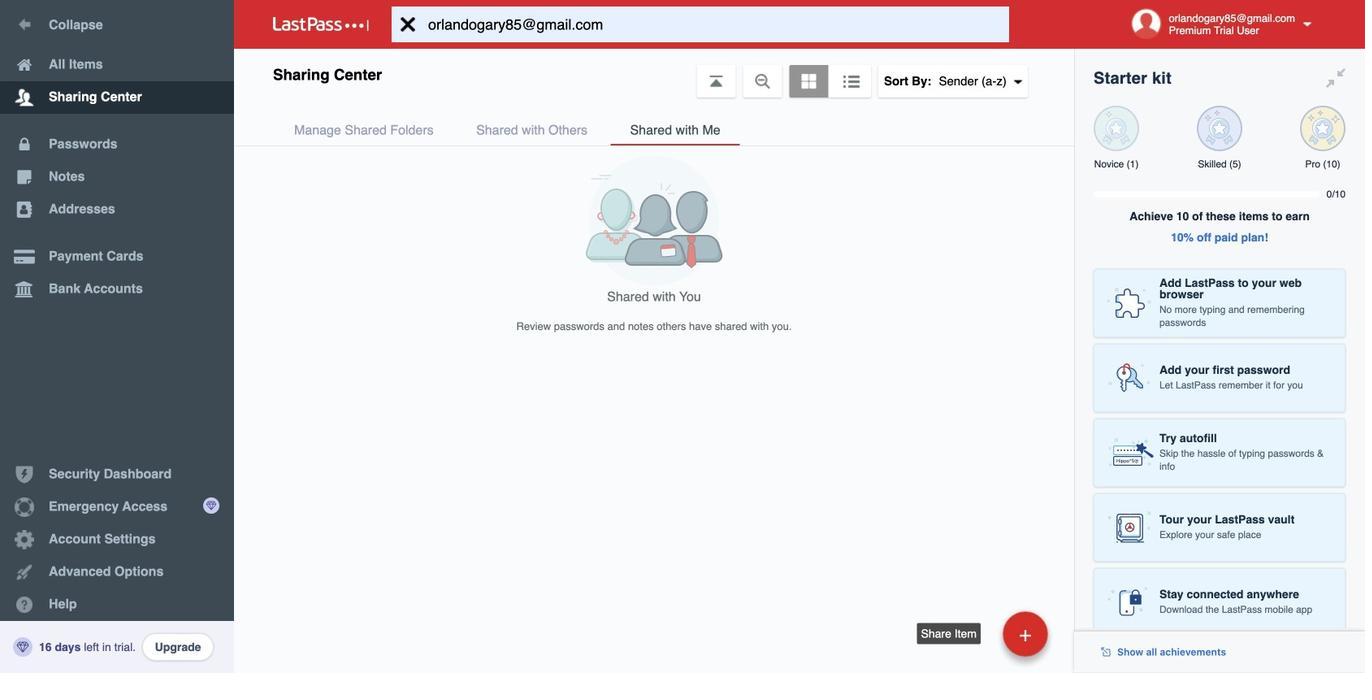 Task type: locate. For each thing, give the bounding box(es) containing it.
clear search image
[[392, 7, 424, 42]]

new item navigation
[[917, 607, 1059, 673]]

lastpass image
[[273, 17, 369, 32]]

search my received shares text field
[[392, 7, 1041, 42]]



Task type: vqa. For each thing, say whether or not it's contained in the screenshot.
New item navigation
yes



Task type: describe. For each thing, give the bounding box(es) containing it.
Search search field
[[392, 7, 1041, 42]]

vault options navigation
[[234, 49, 1075, 98]]

main navigation navigation
[[0, 0, 234, 673]]



